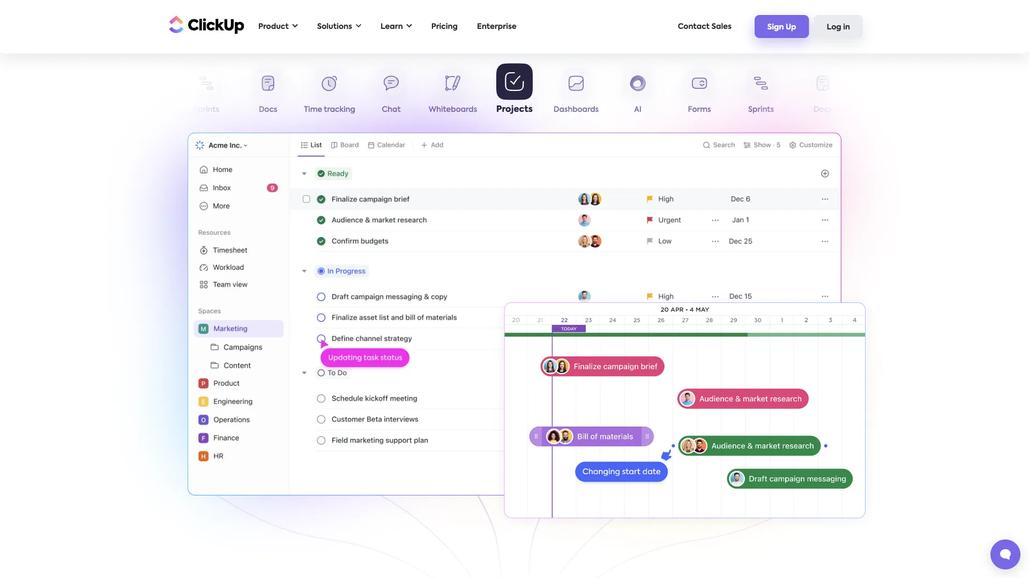 Task type: vqa. For each thing, say whether or not it's contained in the screenshot.
'docs' button
yes



Task type: describe. For each thing, give the bounding box(es) containing it.
learn
[[381, 23, 403, 30]]

projects button
[[484, 63, 545, 117]]

sales
[[711, 23, 731, 30]]

enterprise
[[477, 23, 516, 30]]

ai
[[634, 106, 641, 114]]

sign
[[767, 23, 784, 31]]

enterprise link
[[472, 16, 522, 38]]

product
[[258, 23, 289, 30]]

1 forms button from the left
[[114, 69, 176, 118]]

2 time tracking from the left
[[859, 106, 910, 114]]

solutions
[[317, 23, 352, 30]]

projects image
[[490, 291, 879, 534]]

in
[[843, 23, 850, 31]]

pricing link
[[426, 16, 463, 38]]

solutions button
[[312, 16, 367, 38]]

log
[[827, 23, 841, 31]]

2 tracking from the left
[[879, 106, 910, 114]]

1 time from the left
[[304, 106, 322, 114]]

dashboards
[[554, 106, 599, 114]]

1 forms from the left
[[133, 106, 156, 114]]

2 forms button from the left
[[669, 69, 730, 118]]

sign up
[[767, 23, 796, 31]]

projects
[[496, 105, 533, 114]]

dashboards button
[[545, 69, 607, 118]]

2 sprints button from the left
[[730, 69, 792, 118]]

2 time from the left
[[859, 106, 877, 114]]

1 sprints button from the left
[[176, 69, 237, 118]]

learn button
[[375, 16, 417, 38]]

2 docs button from the left
[[792, 69, 853, 118]]

1 tracking from the left
[[324, 106, 355, 114]]



Task type: locate. For each thing, give the bounding box(es) containing it.
2 sprints from the left
[[748, 106, 774, 114]]

1 horizontal spatial forms button
[[669, 69, 730, 118]]

whiteboards button
[[422, 69, 484, 118]]

1 horizontal spatial docs
[[813, 106, 832, 114]]

1 horizontal spatial forms
[[688, 106, 711, 114]]

2 time tracking button from the left
[[853, 69, 915, 118]]

1 horizontal spatial time
[[859, 106, 877, 114]]

2 forms from the left
[[688, 106, 711, 114]]

contact
[[678, 23, 710, 30]]

up
[[786, 23, 796, 31]]

clickup image
[[166, 14, 244, 35]]

1 time tracking button from the left
[[299, 69, 360, 118]]

contact sales
[[678, 23, 731, 30]]

sprints
[[193, 106, 219, 114], [748, 106, 774, 114]]

time tracking
[[304, 106, 355, 114], [859, 106, 910, 114]]

forms button
[[114, 69, 176, 118], [669, 69, 730, 118]]

0 horizontal spatial forms button
[[114, 69, 176, 118]]

sprints for second sprints button from the right
[[193, 106, 219, 114]]

1 docs button from the left
[[237, 69, 299, 118]]

forms
[[133, 106, 156, 114], [688, 106, 711, 114]]

0 horizontal spatial docs
[[259, 106, 277, 114]]

product button
[[253, 16, 303, 38]]

pricing
[[431, 23, 458, 30]]

0 horizontal spatial sprints button
[[176, 69, 237, 118]]

docs
[[259, 106, 277, 114], [813, 106, 832, 114]]

1 horizontal spatial time tracking button
[[853, 69, 915, 118]]

log in link
[[814, 15, 863, 38]]

1 horizontal spatial tracking
[[879, 106, 910, 114]]

1 docs from the left
[[259, 106, 277, 114]]

whiteboards
[[429, 106, 477, 114]]

2 docs from the left
[[813, 106, 832, 114]]

sign up button
[[755, 15, 809, 38]]

time
[[304, 106, 322, 114], [859, 106, 877, 114]]

log in
[[827, 23, 850, 31]]

1 horizontal spatial sprints
[[748, 106, 774, 114]]

1 horizontal spatial time tracking
[[859, 106, 910, 114]]

ai button
[[607, 69, 669, 118]]

docs for first docs button from the right
[[813, 106, 832, 114]]

1 horizontal spatial docs button
[[792, 69, 853, 118]]

tracking
[[324, 106, 355, 114], [879, 106, 910, 114]]

docs button
[[237, 69, 299, 118], [792, 69, 853, 118]]

1 sprints from the left
[[193, 106, 219, 114]]

0 horizontal spatial time tracking button
[[299, 69, 360, 118]]

0 horizontal spatial sprints
[[193, 106, 219, 114]]

0 horizontal spatial forms
[[133, 106, 156, 114]]

0 horizontal spatial tracking
[[324, 106, 355, 114]]

1 horizontal spatial sprints button
[[730, 69, 792, 118]]

0 horizontal spatial time
[[304, 106, 322, 114]]

docs for 2nd docs button from the right
[[259, 106, 277, 114]]

0 horizontal spatial docs button
[[237, 69, 299, 118]]

chat button
[[360, 69, 422, 118]]

0 horizontal spatial time tracking
[[304, 106, 355, 114]]

sprints for first sprints button from right
[[748, 106, 774, 114]]

chat
[[382, 106, 401, 114]]

contact sales link
[[672, 16, 737, 38]]

sprints button
[[176, 69, 237, 118], [730, 69, 792, 118]]

1 time tracking from the left
[[304, 106, 355, 114]]

time tracking button
[[299, 69, 360, 118], [853, 69, 915, 118]]



